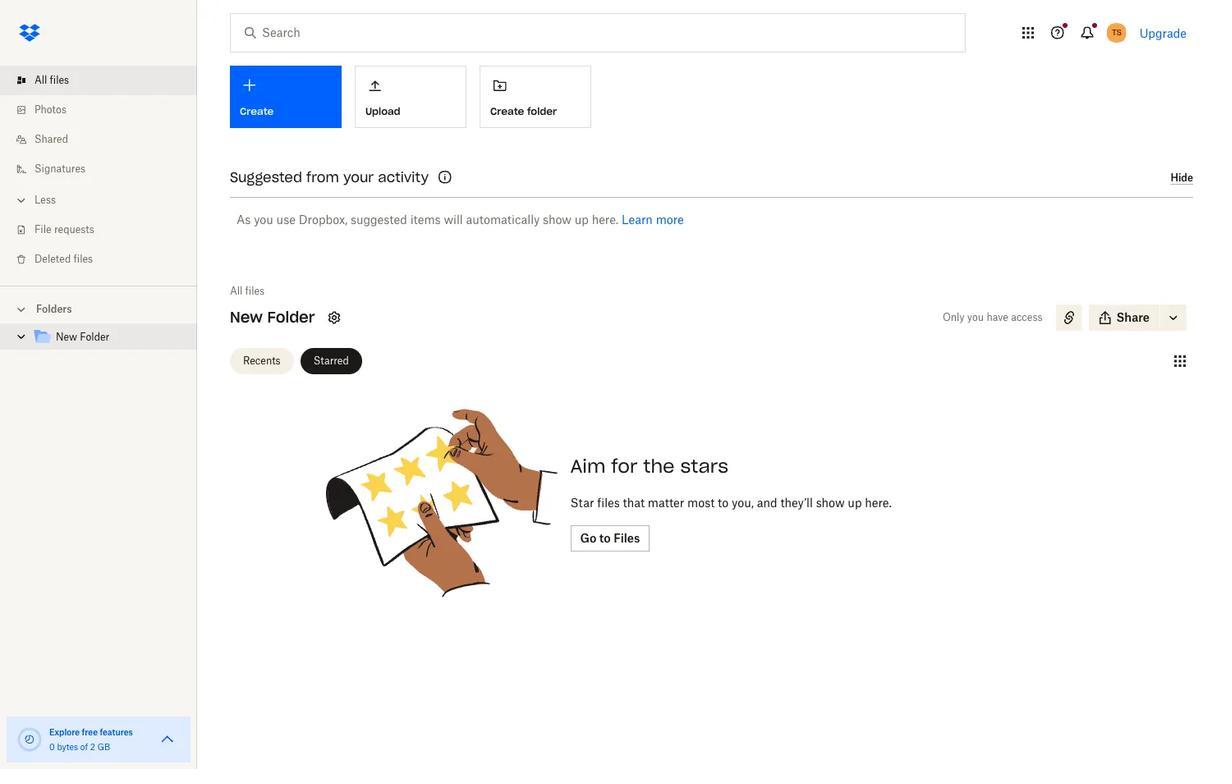 Task type: describe. For each thing, give the bounding box(es) containing it.
0 vertical spatial folder
[[267, 308, 315, 327]]

new folder link
[[33, 327, 184, 349]]

upload
[[366, 105, 401, 117]]

you for use
[[254, 213, 273, 227]]

suggested
[[230, 169, 302, 186]]

0 horizontal spatial new folder
[[56, 331, 109, 343]]

photos
[[35, 104, 67, 116]]

all files inside all files link
[[35, 74, 69, 86]]

activity
[[378, 169, 429, 186]]

requests
[[54, 223, 94, 236]]

less
[[35, 194, 56, 206]]

the
[[644, 455, 675, 478]]

hide
[[1171, 171, 1194, 184]]

as
[[237, 213, 251, 227]]

that
[[623, 496, 645, 510]]

matter
[[648, 496, 684, 510]]

file requests link
[[13, 215, 197, 245]]

1 horizontal spatial all files link
[[230, 283, 265, 300]]

0 horizontal spatial folder
[[80, 331, 109, 343]]

files inside "link"
[[74, 253, 93, 265]]

star
[[571, 496, 594, 510]]

1 vertical spatial show
[[816, 496, 845, 510]]

only
[[943, 311, 965, 324]]

shared link
[[13, 125, 197, 154]]

folders button
[[0, 297, 197, 321]]

explore free features 0 bytes of 2 gb
[[49, 728, 133, 752]]

as you use dropbox, suggested items will automatically show up here. learn more
[[237, 213, 684, 227]]

ts button
[[1104, 20, 1130, 46]]

deleted files link
[[13, 245, 197, 274]]

most
[[688, 496, 715, 510]]

photos link
[[13, 95, 197, 125]]

Search in folder "Dropbox" text field
[[262, 24, 932, 42]]

stars
[[681, 455, 729, 478]]

deleted files
[[35, 253, 93, 265]]

suggested
[[351, 213, 407, 227]]

learn
[[622, 213, 653, 227]]

ts
[[1112, 27, 1122, 38]]

folder
[[527, 105, 557, 117]]

they'll
[[781, 496, 813, 510]]

1 horizontal spatial up
[[848, 496, 862, 510]]

0 vertical spatial to
[[718, 496, 729, 510]]

0 vertical spatial new folder
[[230, 308, 315, 327]]

learn more link
[[622, 213, 684, 227]]

items
[[410, 213, 441, 227]]

recents button
[[230, 348, 294, 374]]

folders
[[36, 303, 72, 315]]

to inside button
[[600, 532, 611, 545]]

0 horizontal spatial here.
[[592, 213, 619, 227]]

recents
[[243, 354, 281, 367]]

1 vertical spatial all
[[230, 285, 243, 297]]



Task type: locate. For each thing, give the bounding box(es) containing it.
all inside list item
[[35, 74, 47, 86]]

only you have access
[[943, 311, 1043, 324]]

0 horizontal spatial to
[[600, 532, 611, 545]]

0 horizontal spatial show
[[543, 213, 572, 227]]

0 vertical spatial here.
[[592, 213, 619, 227]]

1 horizontal spatial create
[[490, 105, 524, 117]]

create up suggested
[[240, 105, 274, 117]]

files right deleted
[[74, 253, 93, 265]]

less image
[[13, 192, 30, 209]]

use
[[277, 213, 296, 227]]

1 vertical spatial up
[[848, 496, 862, 510]]

create folder
[[490, 105, 557, 117]]

have
[[987, 311, 1009, 324]]

1 horizontal spatial show
[[816, 496, 845, 510]]

0 vertical spatial all files link
[[13, 66, 197, 95]]

create for create
[[240, 105, 274, 117]]

0 horizontal spatial all
[[35, 74, 47, 86]]

hide button
[[1171, 171, 1194, 185]]

show right the they'll
[[816, 496, 845, 510]]

free
[[82, 728, 98, 738]]

gb
[[97, 743, 110, 752]]

quota usage element
[[16, 727, 43, 753]]

0 horizontal spatial new
[[56, 331, 77, 343]]

files
[[614, 532, 640, 545]]

file
[[35, 223, 51, 236]]

0 vertical spatial all files
[[35, 74, 69, 86]]

up left learn
[[575, 213, 589, 227]]

up
[[575, 213, 589, 227], [848, 496, 862, 510]]

dropbox image
[[13, 16, 46, 49]]

starred
[[314, 354, 349, 367]]

folder settings image
[[325, 308, 345, 328]]

1 horizontal spatial here.
[[865, 496, 892, 510]]

from
[[306, 169, 339, 186]]

all files up photos
[[35, 74, 69, 86]]

all files up the recents
[[230, 285, 265, 297]]

all
[[35, 74, 47, 86], [230, 285, 243, 297]]

0 horizontal spatial all files
[[35, 74, 69, 86]]

0 vertical spatial you
[[254, 213, 273, 227]]

show
[[543, 213, 572, 227], [816, 496, 845, 510]]

features
[[100, 728, 133, 738]]

access
[[1011, 311, 1043, 324]]

new up the recents
[[230, 308, 263, 327]]

1 horizontal spatial new
[[230, 308, 263, 327]]

0 vertical spatial new
[[230, 308, 263, 327]]

show right automatically
[[543, 213, 572, 227]]

to right go
[[600, 532, 611, 545]]

new folder down folders button
[[56, 331, 109, 343]]

deleted
[[35, 253, 71, 265]]

suggested from your activity
[[230, 169, 429, 186]]

0 horizontal spatial all files link
[[13, 66, 197, 95]]

1 vertical spatial new folder
[[56, 331, 109, 343]]

create button
[[230, 66, 342, 128]]

0 horizontal spatial create
[[240, 105, 274, 117]]

will
[[444, 213, 463, 227]]

create
[[490, 105, 524, 117], [240, 105, 274, 117]]

1 vertical spatial new
[[56, 331, 77, 343]]

aim for the stars
[[571, 455, 729, 478]]

all down as
[[230, 285, 243, 297]]

to left the you,
[[718, 496, 729, 510]]

0 horizontal spatial up
[[575, 213, 589, 227]]

1 horizontal spatial folder
[[267, 308, 315, 327]]

you
[[254, 213, 273, 227], [968, 311, 984, 324]]

1 vertical spatial all files
[[230, 285, 265, 297]]

you left have at the top right of the page
[[968, 311, 984, 324]]

1 horizontal spatial you
[[968, 311, 984, 324]]

your
[[343, 169, 374, 186]]

upgrade link
[[1140, 26, 1187, 40]]

1 vertical spatial here.
[[865, 496, 892, 510]]

all files link
[[13, 66, 197, 95], [230, 283, 265, 300]]

bytes
[[57, 743, 78, 752]]

1 horizontal spatial all
[[230, 285, 243, 297]]

and
[[757, 496, 778, 510]]

go to files
[[580, 532, 640, 545]]

create for create folder
[[490, 105, 524, 117]]

more
[[656, 213, 684, 227]]

signatures
[[35, 163, 85, 175]]

automatically
[[466, 213, 540, 227]]

list
[[0, 56, 197, 286]]

new down folders
[[56, 331, 77, 343]]

new
[[230, 308, 263, 327], [56, 331, 77, 343]]

0 vertical spatial all
[[35, 74, 47, 86]]

here.
[[592, 213, 619, 227], [865, 496, 892, 510]]

new folder
[[230, 308, 315, 327], [56, 331, 109, 343]]

file requests
[[35, 223, 94, 236]]

1 vertical spatial you
[[968, 311, 984, 324]]

here. right the they'll
[[865, 496, 892, 510]]

all files link up 'shared' link
[[13, 66, 197, 95]]

shared
[[35, 133, 68, 145]]

star files that matter most to you, and they'll show up here.
[[571, 496, 892, 510]]

files
[[50, 74, 69, 86], [74, 253, 93, 265], [245, 285, 265, 297], [597, 496, 620, 510]]

0 vertical spatial show
[[543, 213, 572, 227]]

0 horizontal spatial you
[[254, 213, 273, 227]]

share
[[1117, 311, 1150, 324]]

you,
[[732, 496, 754, 510]]

1 horizontal spatial to
[[718, 496, 729, 510]]

all files link up the recents
[[230, 283, 265, 300]]

1 horizontal spatial all files
[[230, 285, 265, 297]]

upload button
[[355, 66, 467, 128]]

0
[[49, 743, 55, 752]]

starred button
[[300, 348, 362, 374]]

you for have
[[968, 311, 984, 324]]

signatures link
[[13, 154, 197, 184]]

here. left learn
[[592, 213, 619, 227]]

files up the recents
[[245, 285, 265, 297]]

2
[[90, 743, 95, 752]]

create inside create folder button
[[490, 105, 524, 117]]

up right the they'll
[[848, 496, 862, 510]]

you right as
[[254, 213, 273, 227]]

create inside create popup button
[[240, 105, 274, 117]]

1 vertical spatial to
[[600, 532, 611, 545]]

new folder up the recents
[[230, 308, 315, 327]]

all files list item
[[0, 66, 197, 95]]

files up photos
[[50, 74, 69, 86]]

0 vertical spatial up
[[575, 213, 589, 227]]

list containing all files
[[0, 56, 197, 286]]

to
[[718, 496, 729, 510], [600, 532, 611, 545]]

for
[[611, 455, 638, 478]]

share button
[[1089, 305, 1160, 331]]

files inside list item
[[50, 74, 69, 86]]

go
[[580, 532, 597, 545]]

upgrade
[[1140, 26, 1187, 40]]

go to files button
[[571, 526, 650, 552]]

1 vertical spatial all files link
[[230, 283, 265, 300]]

files left that
[[597, 496, 620, 510]]

all up photos
[[35, 74, 47, 86]]

create left folder
[[490, 105, 524, 117]]

1 horizontal spatial new folder
[[230, 308, 315, 327]]

folder down folders button
[[80, 331, 109, 343]]

aim
[[571, 455, 606, 478]]

folder left folder settings image
[[267, 308, 315, 327]]

of
[[80, 743, 88, 752]]

dropbox,
[[299, 213, 348, 227]]

explore
[[49, 728, 80, 738]]

all files
[[35, 74, 69, 86], [230, 285, 265, 297]]

1 vertical spatial folder
[[80, 331, 109, 343]]

create folder button
[[480, 66, 591, 128]]

folder
[[267, 308, 315, 327], [80, 331, 109, 343]]



Task type: vqa. For each thing, say whether or not it's contained in the screenshot.
'Deleted Files' link
yes



